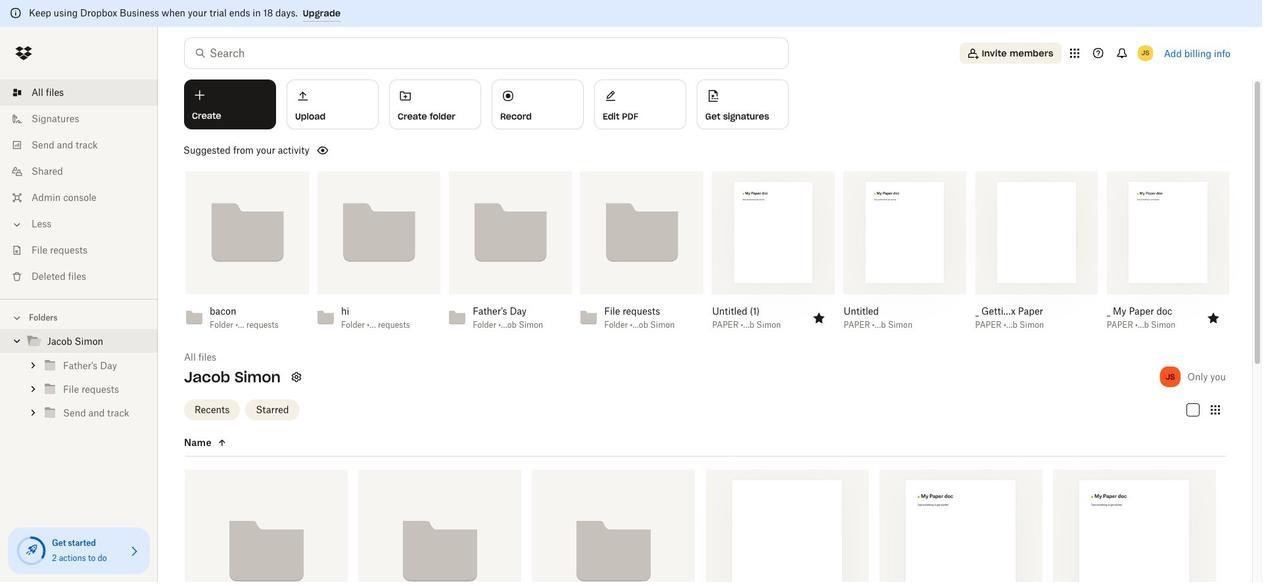 Task type: vqa. For each thing, say whether or not it's contained in the screenshot.
File, _ Getting Started with Dropbox Paper.paper Row
yes



Task type: locate. For each thing, give the bounding box(es) containing it.
folder, send and track row
[[532, 470, 695, 583]]

dropbox image
[[11, 40, 37, 66]]

alert
[[0, 0, 1263, 27]]

file, _ my paper doc.paper row
[[880, 470, 1043, 583]]

Search in folder "Dropbox" text field
[[210, 45, 762, 61]]

group
[[0, 354, 158, 425]]

less image
[[11, 218, 24, 231]]

list item
[[0, 80, 158, 106]]

file, _ my paper doc.papert row
[[1053, 470, 1217, 583]]

list
[[0, 72, 158, 299]]

folder settings image
[[289, 369, 304, 385]]



Task type: describe. For each thing, give the bounding box(es) containing it.
file, _ getting started with dropbox paper.paper row
[[706, 470, 869, 583]]

folder, file requests row
[[359, 470, 522, 583]]

folder, father's day row
[[185, 470, 348, 583]]



